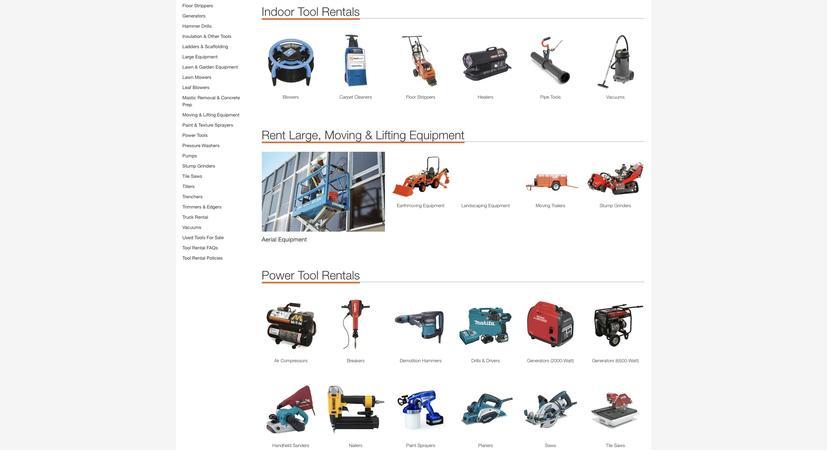 Task type: locate. For each thing, give the bounding box(es) containing it.
rental for truck rental
[[195, 214, 208, 220]]

0 vertical spatial power
[[182, 133, 196, 138]]

trimmers & edgers link
[[182, 204, 222, 210]]

ladders & scaffolding
[[182, 44, 228, 49]]

1 vertical spatial paint
[[406, 443, 416, 449]]

1 vertical spatial floor strippers link
[[392, 93, 450, 100]]

2 vertical spatial moving
[[536, 203, 550, 208]]

0 vertical spatial floor strippers link
[[182, 3, 213, 8]]

0 horizontal spatial tile saws
[[182, 174, 202, 179]]

1 horizontal spatial floor strippers
[[406, 94, 435, 100]]

earthmoving equipment
[[397, 203, 445, 208]]

moving inside 'link'
[[536, 203, 550, 208]]

0 vertical spatial rental
[[195, 214, 208, 220]]

rent floor strippers image
[[392, 32, 450, 90]]

0 vertical spatial lifting
[[203, 112, 216, 118]]

hammer drills
[[182, 23, 212, 29]]

strippers for floor strippers link to the right
[[417, 94, 435, 100]]

tools right the pipe
[[551, 94, 561, 100]]

generators left (6500- on the bottom right of page
[[592, 358, 614, 363]]

1 horizontal spatial lifting
[[376, 128, 406, 142]]

hammer drills link
[[182, 23, 212, 29]]

generators up hammer
[[182, 13, 206, 19]]

pumps
[[182, 153, 197, 159]]

1 rentals from the top
[[322, 4, 360, 19]]

drills left drivers
[[472, 358, 481, 363]]

0 horizontal spatial blowers
[[193, 85, 209, 90]]

rent
[[262, 128, 286, 142]]

0 horizontal spatial paint
[[182, 122, 193, 128]]

pumps link
[[182, 153, 197, 159]]

rent heaters image
[[457, 32, 515, 90]]

0 horizontal spatial grinders
[[197, 163, 215, 169]]

1 horizontal spatial strippers
[[417, 94, 435, 100]]

1 vertical spatial blowers
[[283, 94, 299, 100]]

tile saws link
[[182, 174, 202, 179], [586, 442, 645, 449]]

1 vertical spatial floor strippers
[[406, 94, 435, 100]]

0 horizontal spatial drills
[[201, 23, 212, 29]]

trimmers
[[182, 204, 201, 210]]

1 vertical spatial stump grinders link
[[586, 202, 645, 209]]

air compressors link
[[262, 357, 320, 364]]

0 horizontal spatial stump grinders
[[182, 163, 215, 169]]

grinders inside the "stump grinders" link
[[614, 203, 631, 208]]

paint
[[182, 122, 193, 128], [406, 443, 416, 449]]

blowers
[[193, 85, 209, 90], [283, 94, 299, 100]]

0 vertical spatial blowers
[[193, 85, 209, 90]]

trenchers link
[[182, 194, 203, 200]]

1 horizontal spatial generators
[[527, 358, 549, 363]]

power tools
[[182, 133, 208, 138]]

watt) inside "link"
[[564, 358, 574, 363]]

0 vertical spatial paint
[[182, 122, 193, 128]]

lifting
[[203, 112, 216, 118], [376, 128, 406, 142]]

stump grinders link
[[182, 163, 215, 169], [586, 202, 645, 209]]

grinders
[[197, 163, 215, 169], [614, 203, 631, 208]]

0 vertical spatial tile saws
[[182, 174, 202, 179]]

1 vertical spatial lawn
[[182, 74, 194, 80]]

0 horizontal spatial watt)
[[564, 358, 574, 363]]

0 vertical spatial stump grinders
[[182, 163, 215, 169]]

1 horizontal spatial tile saws link
[[586, 442, 645, 449]]

0 vertical spatial sprayers
[[215, 122, 233, 128]]

& for insulation
[[204, 34, 207, 39]]

0 vertical spatial vacuums
[[606, 94, 625, 100]]

heaters
[[478, 94, 494, 100]]

mastic removal & concrete prep link
[[182, 95, 240, 107]]

2 lawn from the top
[[182, 74, 194, 80]]

0 horizontal spatial floor
[[182, 3, 193, 8]]

rental down tool rental faqs link
[[192, 255, 205, 261]]

insulation
[[182, 34, 202, 39]]

breakers link
[[327, 357, 385, 364]]

2 watt) from the left
[[629, 358, 639, 363]]

rental up "tool rental policies"
[[192, 245, 205, 251]]

0 horizontal spatial floor strippers
[[182, 3, 213, 8]]

0 vertical spatial floor
[[182, 3, 193, 8]]

power tool rentals
[[262, 268, 360, 282]]

1 watt) from the left
[[564, 358, 574, 363]]

tools for used tools for sale
[[195, 235, 205, 241]]

tillers
[[182, 184, 195, 189]]

generators
[[182, 13, 206, 19], [527, 358, 549, 363], [592, 358, 614, 363]]

floor strippers
[[182, 3, 213, 8], [406, 94, 435, 100]]

stump for the "stump grinders" link to the left
[[182, 163, 196, 169]]

policies
[[207, 255, 223, 261]]

0 horizontal spatial saws
[[191, 174, 202, 179]]

1 horizontal spatial floor
[[406, 94, 416, 100]]

1 horizontal spatial drills
[[472, 358, 481, 363]]

large equipment
[[182, 54, 218, 60]]

rent stump grinders image
[[586, 155, 645, 199]]

tile
[[182, 174, 190, 179], [606, 443, 613, 449]]

generators inside "link"
[[527, 358, 549, 363]]

1 vertical spatial tile saws
[[606, 443, 625, 449]]

truck rental
[[182, 214, 208, 220]]

tool rental faqs
[[182, 245, 218, 251]]

pipe tools
[[541, 94, 561, 100]]

paint for paint & texture sprayers
[[182, 122, 193, 128]]

rent carpet cleaners image
[[327, 32, 385, 90]]

1 horizontal spatial power
[[262, 268, 295, 282]]

rent moving trailers image
[[522, 155, 580, 199]]

1 vertical spatial tile saws link
[[586, 442, 645, 449]]

lawn down large
[[182, 64, 194, 70]]

removal
[[198, 95, 216, 101]]

rent pipe tools image
[[522, 32, 580, 90]]

0 horizontal spatial stump
[[182, 163, 196, 169]]

vacuums link
[[586, 93, 645, 100], [182, 225, 201, 230]]

0 horizontal spatial moving
[[182, 112, 198, 118]]

1 vertical spatial grinders
[[614, 203, 631, 208]]

truck
[[182, 214, 194, 220]]

lawn mowers
[[182, 74, 211, 80]]

insulation & other tools link
[[182, 34, 231, 39]]

tool
[[298, 4, 319, 19], [182, 245, 191, 251], [182, 255, 191, 261], [298, 268, 319, 282]]

&
[[204, 34, 207, 39], [201, 44, 204, 49], [195, 64, 198, 70], [217, 95, 220, 101], [199, 112, 202, 118], [194, 122, 197, 128], [365, 128, 373, 142], [203, 204, 206, 210], [482, 358, 485, 363]]

garden
[[199, 64, 214, 70]]

paint & texture sprayers
[[182, 122, 233, 128]]

power for power tool rentals
[[262, 268, 295, 282]]

0 vertical spatial stump grinders link
[[182, 163, 215, 169]]

stump grinders down pumps
[[182, 163, 215, 169]]

rent breakers image
[[327, 296, 385, 354]]

& inside drills & drivers link
[[482, 358, 485, 363]]

1 horizontal spatial stump
[[600, 203, 613, 208]]

air
[[274, 358, 279, 363]]

1 horizontal spatial tile saws
[[606, 443, 625, 449]]

2 rentals from the top
[[322, 268, 360, 282]]

1 horizontal spatial paint
[[406, 443, 416, 449]]

1 vertical spatial power
[[262, 268, 295, 282]]

rentals for power tool rentals
[[322, 268, 360, 282]]

lawn up leaf
[[182, 74, 194, 80]]

1 vertical spatial rental
[[192, 245, 205, 251]]

pressure
[[182, 143, 201, 148]]

drills
[[201, 23, 212, 29], [472, 358, 481, 363]]

rentals for indoor tool rentals
[[322, 4, 360, 19]]

stump
[[182, 163, 196, 169], [600, 203, 613, 208]]

0 vertical spatial grinders
[[197, 163, 215, 169]]

saws
[[191, 174, 202, 179], [545, 443, 556, 449], [614, 443, 625, 449]]

2 horizontal spatial generators
[[592, 358, 614, 363]]

1 horizontal spatial tile
[[606, 443, 613, 449]]

equipment
[[195, 54, 218, 60], [216, 64, 238, 70], [217, 112, 240, 118], [410, 128, 465, 142], [423, 203, 445, 208], [488, 203, 510, 208], [278, 236, 307, 243]]

rent generators (2000-watts) image
[[522, 296, 580, 354]]

generators link
[[182, 13, 206, 19]]

1 lawn from the top
[[182, 64, 194, 70]]

0 vertical spatial rentals
[[322, 4, 360, 19]]

tools up pressure washers 'link'
[[197, 133, 208, 138]]

vacuums
[[606, 94, 625, 100], [182, 225, 201, 230]]

moving
[[182, 112, 198, 118], [325, 128, 362, 142], [536, 203, 550, 208]]

tools left 'for'
[[195, 235, 205, 241]]

drills & drivers link
[[457, 357, 515, 364]]

stump down rent stump grinders image
[[600, 203, 613, 208]]

rent large, moving & lifting equipment
[[262, 128, 465, 142]]

power
[[182, 133, 196, 138], [262, 268, 295, 282]]

1 horizontal spatial grinders
[[614, 203, 631, 208]]

earthmoving equipment link
[[392, 202, 450, 209]]

mastic removal & concrete prep
[[182, 95, 240, 107]]

rental down trimmers & edgers
[[195, 214, 208, 220]]

saws for leftmost 'tile saws' link
[[191, 174, 202, 179]]

2 horizontal spatial saws
[[614, 443, 625, 449]]

1 vertical spatial floor
[[406, 94, 416, 100]]

2 horizontal spatial moving
[[536, 203, 550, 208]]

stump grinders link down pumps
[[182, 163, 215, 169]]

tillers link
[[182, 184, 195, 189]]

prep
[[182, 102, 192, 107]]

1 vertical spatial vacuums link
[[182, 225, 201, 230]]

lawn
[[182, 64, 194, 70], [182, 74, 194, 80]]

1 vertical spatial drills
[[472, 358, 481, 363]]

1 horizontal spatial blowers
[[283, 94, 299, 100]]

texture
[[198, 122, 213, 128]]

0 vertical spatial stump
[[182, 163, 196, 169]]

0 horizontal spatial generators
[[182, 13, 206, 19]]

rental for tool rental faqs
[[192, 245, 205, 251]]

stump grinders for the "stump grinders" link to the left
[[182, 163, 215, 169]]

grinders for the "stump grinders" link to the left
[[197, 163, 215, 169]]

grinders down washers
[[197, 163, 215, 169]]

0 vertical spatial strippers
[[194, 3, 213, 8]]

tools
[[221, 34, 231, 39], [551, 94, 561, 100], [197, 133, 208, 138], [195, 235, 205, 241]]

0 vertical spatial tile
[[182, 174, 190, 179]]

& for ladders
[[201, 44, 204, 49]]

1 horizontal spatial vacuums link
[[586, 93, 645, 100]]

0 horizontal spatial tile
[[182, 174, 190, 179]]

0 vertical spatial lawn
[[182, 64, 194, 70]]

tools for pipe tools
[[551, 94, 561, 100]]

0 horizontal spatial power
[[182, 133, 196, 138]]

demolition hammers
[[400, 358, 442, 363]]

(2000-
[[551, 358, 564, 363]]

0 horizontal spatial vacuums link
[[182, 225, 201, 230]]

tile for right 'tile saws' link
[[606, 443, 613, 449]]

& inside mastic removal & concrete prep
[[217, 95, 220, 101]]

1 vertical spatial moving
[[325, 128, 362, 142]]

1 horizontal spatial stump grinders
[[600, 203, 631, 208]]

lawn for lawn mowers
[[182, 74, 194, 80]]

& for paint
[[194, 122, 197, 128]]

1 vertical spatial stump
[[600, 203, 613, 208]]

nailers
[[349, 443, 363, 449]]

1 horizontal spatial stump grinders link
[[586, 202, 645, 209]]

generators for generators (6500-watt)
[[592, 358, 614, 363]]

power for power tools
[[182, 133, 196, 138]]

1 horizontal spatial watt)
[[629, 358, 639, 363]]

0 horizontal spatial strippers
[[194, 3, 213, 8]]

rent saws image
[[522, 381, 580, 439]]

landscaping
[[462, 203, 487, 208]]

1 vertical spatial stump grinders
[[600, 203, 631, 208]]

grinders down rent stump grinders image
[[614, 203, 631, 208]]

generators for the generators link
[[182, 13, 206, 19]]

generators (2000-watt) link
[[522, 357, 580, 364]]

floor strippers for floor strippers link to the right
[[406, 94, 435, 100]]

0 vertical spatial floor strippers
[[182, 3, 213, 8]]

1 vertical spatial strippers
[[417, 94, 435, 100]]

sale
[[215, 235, 224, 241]]

1 vertical spatial vacuums
[[182, 225, 201, 230]]

rent drills & drivers image
[[457, 296, 515, 354]]

drills up the "insulation & other tools"
[[201, 23, 212, 29]]

trimmers & edgers
[[182, 204, 222, 210]]

0 horizontal spatial tile saws link
[[182, 174, 202, 179]]

1 horizontal spatial moving
[[325, 128, 362, 142]]

1 vertical spatial tile
[[606, 443, 613, 449]]

1 vertical spatial rentals
[[322, 268, 360, 282]]

0 vertical spatial moving
[[182, 112, 198, 118]]

mowers
[[195, 74, 211, 80]]

carpet cleaners
[[340, 94, 372, 100]]

1 horizontal spatial sprayers
[[418, 443, 435, 449]]

tools right "other"
[[221, 34, 231, 39]]

truck rental link
[[182, 214, 208, 220]]

stump grinders
[[182, 163, 215, 169], [600, 203, 631, 208]]

stump grinders down rent stump grinders image
[[600, 203, 631, 208]]

stump grinders link down rent stump grinders image
[[586, 202, 645, 209]]

pipe tools link
[[522, 93, 580, 100]]

generators for generators (2000-watt)
[[527, 358, 549, 363]]

rent generators (6500 watts) image
[[586, 296, 645, 354]]

0 vertical spatial tile saws link
[[182, 174, 202, 179]]

2 vertical spatial rental
[[192, 255, 205, 261]]

generators left (2000- on the bottom
[[527, 358, 549, 363]]

& for moving
[[199, 112, 202, 118]]

stump down pumps
[[182, 163, 196, 169]]



Task type: vqa. For each thing, say whether or not it's contained in the screenshot.


Task type: describe. For each thing, give the bounding box(es) containing it.
trailers
[[552, 203, 565, 208]]

used tools for sale
[[182, 235, 224, 241]]

landscaping equipment
[[462, 203, 510, 208]]

other
[[208, 34, 219, 39]]

rent earthmoving equipment image
[[392, 155, 450, 199]]

rent air compressors image
[[262, 296, 320, 354]]

moving trailers
[[536, 203, 565, 208]]

floor strippers for the leftmost floor strippers link
[[182, 3, 213, 8]]

rent vacuums image
[[586, 32, 645, 90]]

tile saws for leftmost 'tile saws' link
[[182, 174, 202, 179]]

cleaners
[[355, 94, 372, 100]]

rental for tool rental policies
[[192, 255, 205, 261]]

moving for moving & lifting equipment
[[182, 112, 198, 118]]

rent planers image
[[457, 381, 515, 439]]

earthmoving
[[397, 203, 422, 208]]

power tools link
[[182, 133, 208, 138]]

moving trailers link
[[522, 202, 580, 209]]

generators (6500-watt)
[[592, 358, 639, 363]]

lawn mowers link
[[182, 74, 211, 80]]

paint & texture sprayers link
[[182, 122, 233, 128]]

compressors
[[281, 358, 308, 363]]

aerial equipment
[[262, 236, 307, 243]]

stump grinders for the rightmost the "stump grinders" link
[[600, 203, 631, 208]]

1 vertical spatial sprayers
[[418, 443, 435, 449]]

breakers
[[347, 358, 365, 363]]

pressure washers link
[[182, 143, 220, 148]]

moving for moving trailers
[[536, 203, 550, 208]]

saws for right 'tile saws' link
[[614, 443, 625, 449]]

watt) for (2000-
[[564, 358, 574, 363]]

aerial
[[262, 236, 277, 243]]

blowers link
[[262, 93, 320, 100]]

0 vertical spatial drills
[[201, 23, 212, 29]]

tool rental policies link
[[182, 255, 223, 261]]

carpet cleaners link
[[327, 93, 385, 100]]

large,
[[289, 128, 321, 142]]

tool rental faqs link
[[182, 245, 218, 251]]

demolition
[[400, 358, 421, 363]]

& for lawn
[[195, 64, 198, 70]]

for
[[207, 235, 214, 241]]

0 horizontal spatial sprayers
[[215, 122, 233, 128]]

watt) for (6500-
[[629, 358, 639, 363]]

nailers link
[[327, 442, 385, 449]]

handheld sanders link
[[262, 442, 320, 449]]

planers
[[478, 443, 493, 449]]

rent paint sprayers image
[[392, 381, 450, 439]]

edgers
[[207, 204, 222, 210]]

tile for leftmost 'tile saws' link
[[182, 174, 190, 179]]

aerial equipment link
[[262, 152, 385, 244]]

rent aerial equipment image
[[262, 152, 385, 232]]

saws link
[[522, 442, 580, 449]]

0 horizontal spatial vacuums
[[182, 225, 201, 230]]

air compressors
[[274, 358, 308, 363]]

0 horizontal spatial floor strippers link
[[182, 3, 213, 8]]

sanders
[[293, 443, 309, 449]]

rent tile saws image
[[586, 381, 645, 439]]

leaf blowers link
[[182, 85, 209, 90]]

moving & lifting equipment
[[182, 112, 240, 118]]

scaffolding
[[205, 44, 228, 49]]

rent demolition hammers image
[[392, 296, 450, 354]]

floor for floor strippers link to the right
[[406, 94, 416, 100]]

stump for the rightmost the "stump grinders" link
[[600, 203, 613, 208]]

used
[[182, 235, 193, 241]]

drivers
[[486, 358, 500, 363]]

drills & drivers
[[472, 358, 500, 363]]

floor for the leftmost floor strippers link
[[182, 3, 193, 8]]

heaters link
[[457, 93, 515, 100]]

demolition hammers link
[[392, 357, 450, 364]]

ladders
[[182, 44, 199, 49]]

leaf
[[182, 85, 191, 90]]

1 horizontal spatial vacuums
[[606, 94, 625, 100]]

grinders for the rightmost the "stump grinders" link
[[614, 203, 631, 208]]

tool rental policies
[[182, 255, 223, 261]]

carpet
[[340, 94, 353, 100]]

rent blowers image
[[262, 32, 320, 90]]

ladders & scaffolding link
[[182, 44, 228, 49]]

generators (6500-watt) link
[[586, 357, 645, 364]]

trenchers
[[182, 194, 203, 200]]

rent nailers image
[[327, 381, 385, 439]]

tile saws for right 'tile saws' link
[[606, 443, 625, 449]]

1 horizontal spatial saws
[[545, 443, 556, 449]]

0 horizontal spatial stump grinders link
[[182, 163, 215, 169]]

paint sprayers link
[[392, 442, 450, 449]]

insulation & other tools
[[182, 34, 231, 39]]

pipe
[[541, 94, 549, 100]]

rent handheld sanders image
[[262, 381, 320, 439]]

& for trimmers
[[203, 204, 206, 210]]

washers
[[202, 143, 220, 148]]

moving & lifting equipment link
[[182, 112, 240, 118]]

paint sprayers
[[406, 443, 435, 449]]

generators (2000-watt)
[[527, 358, 574, 363]]

paint for paint sprayers
[[406, 443, 416, 449]]

1 vertical spatial lifting
[[376, 128, 406, 142]]

lawn & garden equipment
[[182, 64, 238, 70]]

large equipment link
[[182, 54, 218, 60]]

faqs
[[207, 245, 218, 251]]

indoor
[[262, 4, 295, 19]]

lawn for lawn & garden equipment
[[182, 64, 194, 70]]

handheld
[[272, 443, 292, 449]]

& for drills
[[482, 358, 485, 363]]

mastic
[[182, 95, 196, 101]]

1 horizontal spatial floor strippers link
[[392, 93, 450, 100]]

leaf blowers
[[182, 85, 209, 90]]

pressure washers
[[182, 143, 220, 148]]

planers link
[[457, 442, 515, 449]]

(6500-
[[616, 358, 629, 363]]

landscaping equipment link
[[457, 202, 515, 209]]

0 vertical spatial vacuums link
[[586, 93, 645, 100]]

large
[[182, 54, 194, 60]]

hammer
[[182, 23, 200, 29]]

0 horizontal spatial lifting
[[203, 112, 216, 118]]

indoor tool rentals
[[262, 4, 360, 19]]

tools for power tools
[[197, 133, 208, 138]]

strippers for the leftmost floor strippers link
[[194, 3, 213, 8]]



